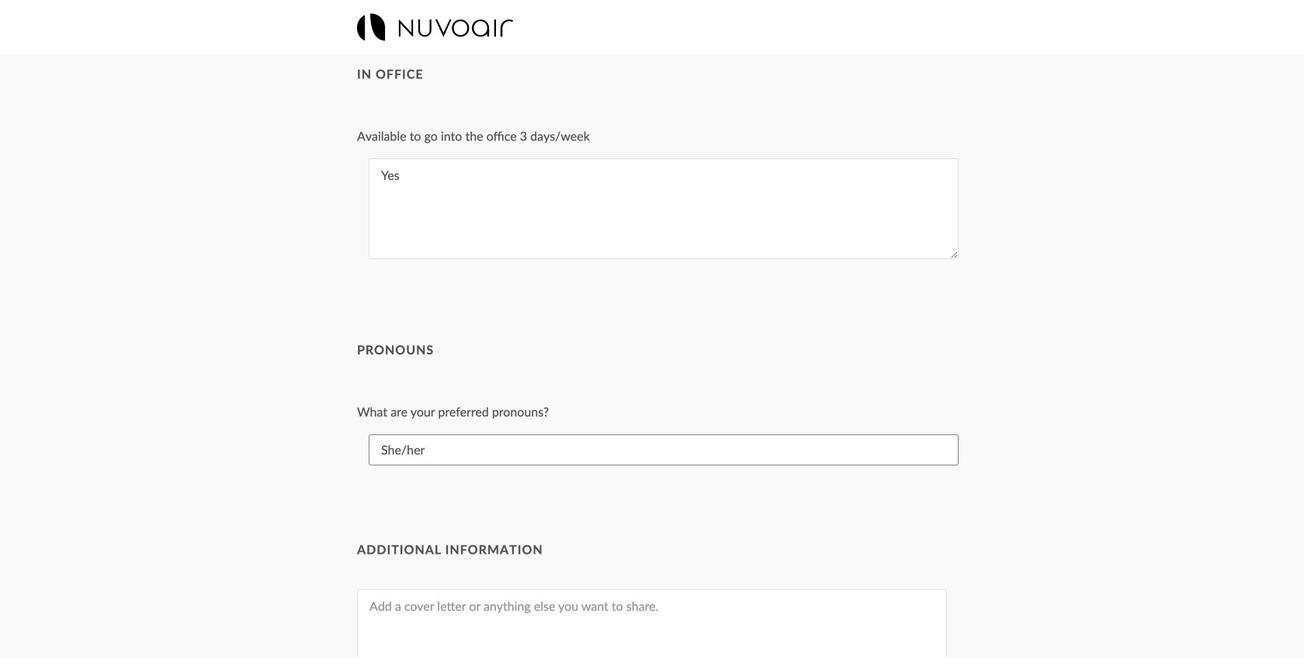 Task type: vqa. For each thing, say whether or not it's contained in the screenshot.
Add a cover letter or anything else you want to share. Text Field
yes



Task type: locate. For each thing, give the bounding box(es) containing it.
Add a cover letter or anything else you want to share. text field
[[357, 590, 948, 658]]

None text field
[[369, 159, 959, 260]]



Task type: describe. For each thing, give the bounding box(es) containing it.
Type your response text field
[[369, 435, 959, 466]]

nuvoair logo image
[[357, 14, 513, 41]]



